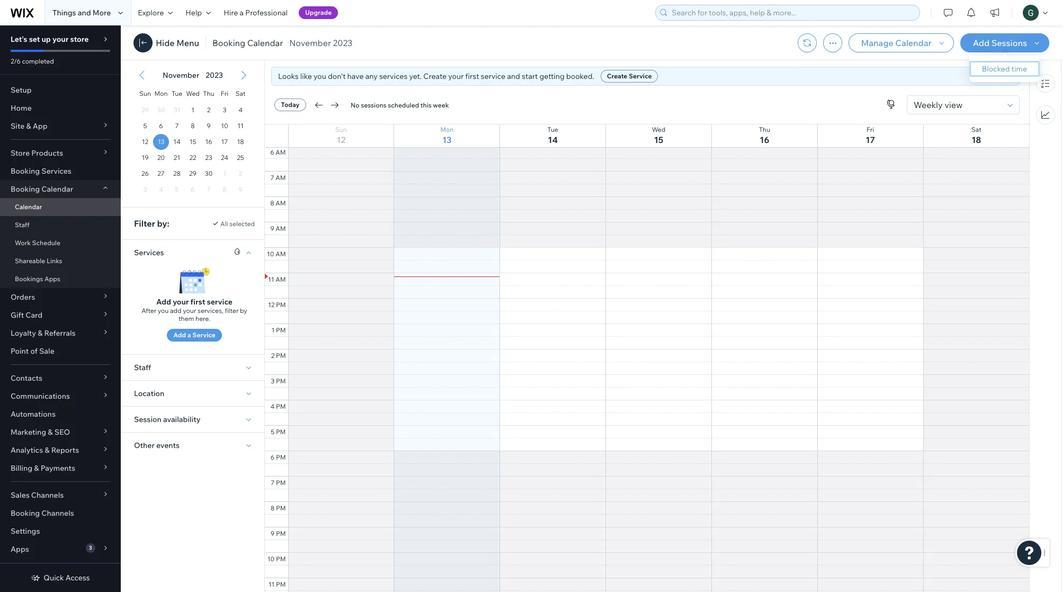 Task type: describe. For each thing, give the bounding box(es) containing it.
shareable links link
[[0, 252, 121, 270]]

2023 inside grid
[[206, 71, 223, 80]]

0 horizontal spatial and
[[78, 8, 91, 17]]

15 inside 'wed 15'
[[654, 135, 664, 145]]

events
[[156, 441, 180, 451]]

calendar down the 'professional'
[[247, 38, 283, 48]]

28
[[173, 170, 181, 178]]

7 for 7 am
[[271, 174, 274, 182]]

pm for 12 pm
[[276, 301, 286, 309]]

filter
[[225, 307, 239, 315]]

0 horizontal spatial 16
[[205, 138, 212, 146]]

& for analytics
[[45, 446, 50, 455]]

filter by:
[[134, 218, 170, 229]]

work
[[15, 239, 31, 247]]

staff link
[[0, 216, 121, 234]]

staff for staff button
[[134, 363, 151, 373]]

sessions
[[992, 38, 1028, 48]]

home
[[11, 103, 32, 113]]

menu
[[177, 38, 199, 48]]

1 horizontal spatial services
[[134, 248, 164, 258]]

1 vertical spatial tue
[[548, 126, 559, 134]]

all selected
[[221, 220, 255, 228]]

18 inside sat 18
[[972, 135, 982, 145]]

fri for fri 17
[[867, 126, 875, 134]]

other
[[134, 441, 155, 451]]

tue inside row
[[172, 90, 182, 98]]

5 for 5 pm
[[271, 428, 275, 436]]

4 for 4
[[239, 106, 243, 114]]

work schedule link
[[0, 234, 121, 252]]

contacts
[[11, 374, 42, 383]]

row containing 1
[[137, 102, 249, 118]]

bookings
[[15, 275, 43, 283]]

links
[[47, 257, 62, 265]]

blocked time button
[[970, 61, 1041, 77]]

0 horizontal spatial create
[[424, 72, 447, 81]]

like
[[300, 72, 312, 81]]

9 for 9 am
[[270, 225, 274, 233]]

1 pm
[[272, 327, 286, 334]]

communications button
[[0, 387, 121, 406]]

bookings apps
[[15, 275, 60, 283]]

service inside add a service button
[[193, 331, 216, 339]]

november for november
[[163, 71, 199, 80]]

store products button
[[0, 144, 121, 162]]

sat for sat 18
[[972, 126, 982, 134]]

booking for booking services link
[[11, 166, 40, 176]]

27
[[158, 170, 165, 178]]

5 for 5
[[143, 122, 147, 130]]

4 pm
[[271, 403, 286, 411]]

booking services link
[[0, 162, 121, 180]]

add sessions button
[[961, 33, 1050, 52]]

services inside sidebar element
[[42, 166, 71, 176]]

12 for 12
[[142, 138, 148, 146]]

billing & payments
[[11, 464, 75, 473]]

13 inside mon 13
[[443, 135, 452, 145]]

0 horizontal spatial 15
[[190, 138, 196, 146]]

app
[[33, 121, 47, 131]]

blocked time
[[983, 64, 1028, 74]]

you inside add your first service after you add your services, filter by them here.
[[158, 307, 169, 315]]

yet.
[[409, 72, 422, 81]]

blocked
[[983, 64, 1011, 74]]

looks like you don't have any services yet. create your first service and start getting booked.
[[278, 72, 595, 81]]

pm for 8 pm
[[276, 505, 286, 513]]

let's set up your store
[[11, 34, 89, 44]]

7 for 7 pm
[[271, 479, 275, 487]]

don't
[[328, 72, 346, 81]]

communications
[[11, 392, 70, 401]]

point of sale link
[[0, 342, 121, 360]]

12 for 12 pm
[[268, 301, 275, 309]]

point
[[11, 347, 29, 356]]

sun for 12
[[335, 126, 347, 134]]

pm for 6 pm
[[276, 454, 286, 462]]

6 pm
[[271, 454, 286, 462]]

hide
[[156, 38, 175, 48]]

booking services
[[11, 166, 71, 176]]

10 for 10 am
[[267, 250, 274, 258]]

monday, november 13, 2023 cell
[[153, 134, 169, 150]]

am for 10 am
[[276, 250, 286, 258]]

1 horizontal spatial booking calendar
[[213, 38, 283, 48]]

8 for 8
[[191, 122, 195, 130]]

other events button
[[134, 439, 180, 452]]

0 horizontal spatial 14
[[173, 138, 181, 146]]

10 for 10 pm
[[268, 556, 275, 563]]

29
[[189, 170, 197, 178]]

hide menu button
[[134, 33, 199, 52]]

help button
[[179, 0, 217, 25]]

manage calendar
[[862, 38, 932, 48]]

pm for 1 pm
[[276, 327, 286, 334]]

session availability button
[[134, 413, 201, 426]]

add your first service after you add your services, filter by them here.
[[142, 297, 247, 323]]

1 vertical spatial wed
[[652, 126, 666, 134]]

2 pm
[[271, 352, 286, 360]]

shareable
[[15, 257, 45, 265]]

booking for booking channels link
[[11, 509, 40, 518]]

professional
[[245, 8, 288, 17]]

22
[[189, 154, 196, 162]]

gift card button
[[0, 306, 121, 324]]

8 for 8 am
[[270, 199, 274, 207]]

8 for 8 pm
[[271, 505, 275, 513]]

& for loyalty
[[38, 329, 43, 338]]

30
[[205, 170, 213, 178]]

1 for 1
[[191, 106, 194, 114]]

row containing 26
[[137, 166, 249, 182]]

sat for sat
[[236, 90, 246, 98]]

home link
[[0, 99, 121, 117]]

add for your
[[156, 297, 171, 307]]

no sessions scheduled this week
[[351, 101, 449, 109]]

referrals
[[44, 329, 76, 338]]

1 horizontal spatial and
[[507, 72, 520, 81]]

store
[[70, 34, 89, 44]]

am for 9 am
[[276, 225, 286, 233]]

1 for 1 pm
[[272, 327, 275, 334]]

0 vertical spatial you
[[314, 72, 326, 81]]

channels for sales channels
[[31, 491, 64, 500]]

2 for 2
[[207, 106, 211, 114]]

no
[[351, 101, 360, 109]]

1 horizontal spatial 17
[[866, 135, 876, 145]]

by:
[[157, 218, 170, 229]]

week
[[433, 101, 449, 109]]

your up week
[[449, 72, 464, 81]]

20
[[157, 154, 165, 162]]

here.
[[196, 315, 210, 323]]

6 for 6
[[159, 122, 163, 130]]

create service button
[[601, 70, 659, 83]]

sun 12
[[335, 126, 347, 145]]

quick access button
[[31, 574, 90, 583]]

november 2023
[[290, 38, 353, 48]]

wed 15
[[652, 126, 666, 145]]

thu 16
[[759, 126, 771, 145]]

channels for booking channels
[[42, 509, 74, 518]]

calendar inside button
[[896, 38, 932, 48]]

upgrade button
[[299, 6, 338, 19]]

payments
[[41, 464, 75, 473]]

sidebar element
[[0, 25, 121, 593]]

setup
[[11, 85, 32, 95]]

manage
[[862, 38, 894, 48]]

row group containing 1
[[128, 102, 258, 207]]

am for 6 am
[[276, 148, 286, 156]]

bookings apps link
[[0, 270, 121, 288]]

service inside add your first service after you add your services, filter by them here.
[[207, 297, 233, 307]]

1 horizontal spatial apps
[[45, 275, 60, 283]]

7 for 7
[[175, 122, 179, 130]]

1 horizontal spatial first
[[466, 72, 479, 81]]

calendar inside popup button
[[42, 184, 73, 194]]

products
[[31, 148, 63, 158]]

3 inside sidebar element
[[89, 545, 92, 552]]

have
[[348, 72, 364, 81]]

site & app button
[[0, 117, 121, 135]]

1 horizontal spatial 2023
[[333, 38, 353, 48]]

4 for 4 pm
[[271, 403, 275, 411]]

marketing
[[11, 428, 46, 437]]

booking down the hire
[[213, 38, 245, 48]]



Task type: locate. For each thing, give the bounding box(es) containing it.
marketing & seo
[[11, 428, 70, 437]]

sun for mon
[[139, 90, 151, 98]]

pm for 7 pm
[[276, 479, 286, 487]]

1 vertical spatial 7
[[271, 174, 274, 182]]

quick access
[[44, 574, 90, 583]]

1 vertical spatial mon
[[441, 126, 454, 134]]

2 vertical spatial 11
[[269, 581, 275, 589]]

9 up "23"
[[207, 122, 211, 130]]

3 pm from the top
[[276, 352, 286, 360]]

pm for 9 pm
[[276, 530, 286, 538]]

0 vertical spatial first
[[466, 72, 479, 81]]

1 vertical spatial 8
[[270, 199, 274, 207]]

of
[[30, 347, 38, 356]]

1 horizontal spatial staff
[[134, 363, 151, 373]]

7 down 6 pm
[[271, 479, 275, 487]]

0 horizontal spatial mon
[[154, 90, 168, 98]]

things
[[52, 8, 76, 17]]

13 up 20
[[158, 138, 165, 146]]

service inside create service button
[[629, 72, 652, 80]]

0 vertical spatial sun
[[139, 90, 151, 98]]

6 for 6 pm
[[271, 454, 275, 462]]

other events
[[134, 441, 180, 451]]

a for professional
[[240, 8, 244, 17]]

1 am from the top
[[276, 148, 286, 156]]

1 horizontal spatial 3
[[223, 106, 227, 114]]

0 horizontal spatial 5
[[143, 122, 147, 130]]

create service
[[607, 72, 652, 80]]

9 up 10 pm
[[271, 530, 275, 538]]

help
[[186, 8, 202, 17]]

0 horizontal spatial thu
[[203, 90, 214, 98]]

0 horizontal spatial 2023
[[206, 71, 223, 80]]

calendar up 'work'
[[15, 203, 42, 211]]

9 up 10 am
[[270, 225, 274, 233]]

pm down 2 pm
[[276, 377, 286, 385]]

billing
[[11, 464, 32, 473]]

0 vertical spatial november
[[290, 38, 331, 48]]

sun inside row
[[139, 90, 151, 98]]

a for service
[[188, 331, 191, 339]]

1 vertical spatial thu
[[759, 126, 771, 134]]

1 horizontal spatial 12
[[268, 301, 275, 309]]

pm down 9 pm
[[276, 556, 286, 563]]

1 horizontal spatial mon
[[441, 126, 454, 134]]

thu
[[203, 90, 214, 98], [759, 126, 771, 134]]

apps
[[45, 275, 60, 283], [11, 545, 29, 554]]

0 vertical spatial 2
[[207, 106, 211, 114]]

0 horizontal spatial services
[[42, 166, 71, 176]]

your up them
[[173, 297, 189, 307]]

1 horizontal spatial 1
[[272, 327, 275, 334]]

let's
[[11, 34, 27, 44]]

pm for 2 pm
[[276, 352, 286, 360]]

tue
[[172, 90, 182, 98], [548, 126, 559, 134]]

2 for 2 pm
[[271, 352, 275, 360]]

& right billing
[[34, 464, 39, 473]]

9 for 9
[[207, 122, 211, 130]]

channels down sales channels popup button
[[42, 509, 74, 518]]

1 vertical spatial and
[[507, 72, 520, 81]]

0 vertical spatial service
[[481, 72, 506, 81]]

0 vertical spatial apps
[[45, 275, 60, 283]]

0 vertical spatial tue
[[172, 90, 182, 98]]

pm up 5 pm
[[276, 403, 286, 411]]

7 am
[[271, 174, 286, 182]]

2 inside row
[[207, 106, 211, 114]]

booking inside popup button
[[11, 184, 40, 194]]

staff up location at the bottom left of the page
[[134, 363, 151, 373]]

sales channels
[[11, 491, 64, 500]]

8 inside row
[[191, 122, 195, 130]]

12 inside sun 12
[[337, 135, 346, 145]]

0 vertical spatial and
[[78, 8, 91, 17]]

pm down 1 pm
[[276, 352, 286, 360]]

fri inside fri 17
[[867, 126, 875, 134]]

0 horizontal spatial staff
[[15, 221, 29, 229]]

7 up 21
[[175, 122, 179, 130]]

service up here.
[[207, 297, 233, 307]]

0 vertical spatial add
[[974, 38, 990, 48]]

row containing 19
[[137, 150, 249, 166]]

booking for booking calendar popup button
[[11, 184, 40, 194]]

10 for 10
[[221, 122, 228, 130]]

pm for 10 pm
[[276, 556, 286, 563]]

8 pm from the top
[[276, 479, 286, 487]]

tue 14
[[548, 126, 559, 145]]

am for 11 am
[[276, 276, 286, 284]]

10 pm from the top
[[276, 530, 286, 538]]

2 up 3 pm
[[271, 352, 275, 360]]

18
[[972, 135, 982, 145], [237, 138, 244, 146]]

today
[[281, 101, 300, 109]]

1 vertical spatial 5
[[271, 428, 275, 436]]

row
[[137, 83, 249, 102], [137, 102, 249, 118], [137, 118, 249, 134], [265, 125, 1030, 148], [137, 134, 249, 150], [137, 150, 249, 166], [137, 166, 249, 182], [137, 182, 249, 198]]

services down filter by:
[[134, 248, 164, 258]]

create inside create service button
[[607, 72, 628, 80]]

13 inside cell
[[158, 138, 165, 146]]

1 vertical spatial channels
[[42, 509, 74, 518]]

settings link
[[0, 523, 121, 541]]

2 vertical spatial 10
[[268, 556, 275, 563]]

10 inside row
[[221, 122, 228, 130]]

8 up 9 pm
[[271, 505, 275, 513]]

pm up 6 pm
[[276, 428, 286, 436]]

&
[[26, 121, 31, 131], [38, 329, 43, 338], [48, 428, 53, 437], [45, 446, 50, 455], [34, 464, 39, 473]]

2023 up the sun mon tue wed thu
[[206, 71, 223, 80]]

5 down 4 pm
[[271, 428, 275, 436]]

13 down week
[[443, 135, 452, 145]]

& right site
[[26, 121, 31, 131]]

today button
[[275, 99, 306, 111]]

10 up 24 on the left
[[221, 122, 228, 130]]

0 horizontal spatial tue
[[172, 90, 182, 98]]

a inside button
[[188, 331, 191, 339]]

any
[[366, 72, 378, 81]]

create right yet.
[[424, 72, 447, 81]]

1 vertical spatial service
[[207, 297, 233, 307]]

marketing & seo button
[[0, 424, 121, 442]]

1 horizontal spatial november
[[290, 38, 331, 48]]

& right loyalty on the bottom left
[[38, 329, 43, 338]]

1 horizontal spatial sun
[[335, 126, 347, 134]]

this
[[421, 101, 432, 109]]

gift
[[11, 311, 24, 320]]

3 inside row
[[223, 106, 227, 114]]

11 pm from the top
[[276, 556, 286, 563]]

2/6
[[11, 57, 21, 65]]

5 inside row
[[143, 122, 147, 130]]

5 pm from the top
[[276, 403, 286, 411]]

1 horizontal spatial grid
[[265, 0, 1030, 593]]

12 pm from the top
[[276, 581, 286, 589]]

6 up the 7 pm
[[271, 454, 275, 462]]

3 up 4 pm
[[271, 377, 275, 385]]

calendar link
[[0, 198, 121, 216]]

3 up 24 on the left
[[223, 106, 227, 114]]

mon inside row
[[154, 90, 168, 98]]

am down 9 am
[[276, 250, 286, 258]]

mon up monday, november 13, 2023 cell
[[154, 90, 168, 98]]

you right like
[[314, 72, 326, 81]]

am for 8 am
[[276, 199, 286, 207]]

& for site
[[26, 121, 31, 131]]

12 inside row group
[[142, 138, 148, 146]]

0 horizontal spatial a
[[188, 331, 191, 339]]

& for marketing
[[48, 428, 53, 437]]

your right add
[[183, 307, 196, 315]]

4 pm from the top
[[276, 377, 286, 385]]

2023 up don't
[[333, 38, 353, 48]]

automations link
[[0, 406, 121, 424]]

9 pm from the top
[[276, 505, 286, 513]]

first inside add your first service after you add your services, filter by them here.
[[191, 297, 205, 307]]

am up 12 pm
[[276, 276, 286, 284]]

booking calendar inside popup button
[[11, 184, 73, 194]]

your inside sidebar element
[[52, 34, 69, 44]]

11 for 11 am
[[268, 276, 274, 284]]

scheduled
[[388, 101, 419, 109]]

0 vertical spatial services
[[42, 166, 71, 176]]

november up the sun mon tue wed thu
[[163, 71, 199, 80]]

8 pm
[[271, 505, 286, 513]]

1 vertical spatial 6
[[270, 148, 274, 156]]

mon 13
[[441, 126, 454, 145]]

1 pm from the top
[[276, 301, 286, 309]]

6 for 6 am
[[270, 148, 274, 156]]

2 am from the top
[[276, 174, 286, 182]]

site
[[11, 121, 25, 131]]

0 vertical spatial 5
[[143, 122, 147, 130]]

0 horizontal spatial 18
[[237, 138, 244, 146]]

you left add
[[158, 307, 169, 315]]

0 horizontal spatial sun
[[139, 90, 151, 98]]

gift card
[[11, 311, 43, 320]]

1 horizontal spatial 14
[[548, 135, 558, 145]]

seo
[[54, 428, 70, 437]]

staff for staff "link"
[[15, 221, 29, 229]]

25
[[237, 154, 244, 162]]

am up 8 am
[[276, 174, 286, 182]]

pm down '8 pm'
[[276, 530, 286, 538]]

sale
[[39, 347, 54, 356]]

create right booked. at the right of page
[[607, 72, 628, 80]]

1 vertical spatial 11
[[268, 276, 274, 284]]

1 vertical spatial booking calendar
[[11, 184, 73, 194]]

loyalty
[[11, 329, 36, 338]]

17 inside row group
[[221, 138, 228, 146]]

service left start
[[481, 72, 506, 81]]

1 horizontal spatial thu
[[759, 126, 771, 134]]

9 for 9 pm
[[271, 530, 275, 538]]

add a service
[[173, 331, 216, 339]]

1 vertical spatial staff
[[134, 363, 151, 373]]

9 pm
[[271, 530, 286, 538]]

time
[[1012, 64, 1028, 74]]

8 up 9 am
[[270, 199, 274, 207]]

0 vertical spatial 9
[[207, 122, 211, 130]]

2 vertical spatial 6
[[271, 454, 275, 462]]

contacts button
[[0, 369, 121, 387]]

2 vertical spatial add
[[173, 331, 186, 339]]

am down 7 am
[[276, 199, 286, 207]]

pm for 11 pm
[[276, 581, 286, 589]]

1 vertical spatial fri
[[867, 126, 875, 134]]

booking calendar
[[213, 38, 283, 48], [11, 184, 73, 194]]

pm for 4 pm
[[276, 403, 286, 411]]

create
[[424, 72, 447, 81], [607, 72, 628, 80]]

1 down the sun mon tue wed thu
[[191, 106, 194, 114]]

12
[[337, 135, 346, 145], [142, 138, 148, 146], [268, 301, 275, 309]]

add for sessions
[[974, 38, 990, 48]]

0 vertical spatial thu
[[203, 90, 214, 98]]

add for a
[[173, 331, 186, 339]]

5 pm
[[271, 428, 286, 436]]

am for 7 am
[[276, 174, 286, 182]]

0 vertical spatial 2023
[[333, 38, 353, 48]]

am up 7 am
[[276, 148, 286, 156]]

2 down the sun mon tue wed thu
[[207, 106, 211, 114]]

6 am from the top
[[276, 276, 286, 284]]

2 horizontal spatial 12
[[337, 135, 346, 145]]

site & app
[[11, 121, 47, 131]]

& inside dropdown button
[[48, 428, 53, 437]]

booking calendar down booking services
[[11, 184, 73, 194]]

staff
[[15, 221, 29, 229], [134, 363, 151, 373]]

schedule
[[32, 239, 60, 247]]

1 horizontal spatial 15
[[654, 135, 664, 145]]

pm down 10 pm
[[276, 581, 286, 589]]

6 up monday, november 13, 2023 cell
[[159, 122, 163, 130]]

14 inside tue 14
[[548, 135, 558, 145]]

november down upgrade button
[[290, 38, 331, 48]]

4 down 3 pm
[[271, 403, 275, 411]]

10 up 11 pm
[[268, 556, 275, 563]]

things and more
[[52, 8, 111, 17]]

row containing sun
[[137, 83, 249, 102]]

0 vertical spatial 7
[[175, 122, 179, 130]]

0 horizontal spatial first
[[191, 297, 205, 307]]

thu inside row
[[203, 90, 214, 98]]

9 inside row
[[207, 122, 211, 130]]

wed inside row
[[186, 90, 200, 98]]

hire a professional
[[224, 8, 288, 17]]

1 horizontal spatial 13
[[443, 135, 452, 145]]

11 down 10 am
[[268, 276, 274, 284]]

pm for 3 pm
[[276, 377, 286, 385]]

billing & payments button
[[0, 460, 121, 478]]

0 horizontal spatial 1
[[191, 106, 194, 114]]

1 horizontal spatial fri
[[867, 126, 875, 134]]

3
[[223, 106, 227, 114], [271, 377, 275, 385], [89, 545, 92, 552]]

pm for 5 pm
[[276, 428, 286, 436]]

calendar
[[247, 38, 283, 48], [896, 38, 932, 48], [42, 184, 73, 194], [15, 203, 42, 211]]

work schedule
[[15, 239, 60, 247]]

and left start
[[507, 72, 520, 81]]

0 vertical spatial 6
[[159, 122, 163, 130]]

7 inside row
[[175, 122, 179, 130]]

apps down settings
[[11, 545, 29, 554]]

11 inside row
[[238, 122, 244, 130]]

0 horizontal spatial fri
[[221, 90, 229, 98]]

settings
[[11, 527, 40, 536]]

0 vertical spatial mon
[[154, 90, 168, 98]]

pm down the 7 pm
[[276, 505, 286, 513]]

pm down 5 pm
[[276, 454, 286, 462]]

1 vertical spatial apps
[[11, 545, 29, 554]]

& left seo
[[48, 428, 53, 437]]

& left the reports
[[45, 446, 50, 455]]

0 vertical spatial 10
[[221, 122, 228, 130]]

24
[[221, 154, 228, 162]]

1 vertical spatial services
[[134, 248, 164, 258]]

menu
[[1030, 67, 1062, 131]]

filter
[[134, 218, 155, 229]]

10 am
[[267, 250, 286, 258]]

2 vertical spatial 7
[[271, 479, 275, 487]]

booking down store
[[11, 166, 40, 176]]

1 vertical spatial sun
[[335, 126, 347, 134]]

1 horizontal spatial 4
[[271, 403, 275, 411]]

booking channels link
[[0, 505, 121, 523]]

0 horizontal spatial 3
[[89, 545, 92, 552]]

21
[[174, 154, 180, 162]]

services
[[379, 72, 408, 81]]

3 up access
[[89, 545, 92, 552]]

up
[[42, 34, 51, 44]]

5 am from the top
[[276, 250, 286, 258]]

9 am
[[270, 225, 286, 233]]

0 horizontal spatial 17
[[221, 138, 228, 146]]

grid containing november
[[128, 61, 258, 207]]

1 horizontal spatial 5
[[271, 428, 275, 436]]

all
[[221, 220, 228, 228]]

1 horizontal spatial service
[[481, 72, 506, 81]]

grid
[[265, 0, 1030, 593], [128, 61, 258, 207]]

& inside popup button
[[26, 121, 31, 131]]

staff up 'work'
[[15, 221, 29, 229]]

pm up 2 pm
[[276, 327, 286, 334]]

a
[[240, 8, 244, 17], [188, 331, 191, 339]]

add inside add your first service after you add your services, filter by them here.
[[156, 297, 171, 307]]

selected
[[230, 220, 255, 228]]

a right the hire
[[240, 8, 244, 17]]

10 up 11 am
[[267, 250, 274, 258]]

services up booking calendar popup button
[[42, 166, 71, 176]]

pm up '8 pm'
[[276, 479, 286, 487]]

card
[[26, 311, 43, 320]]

a down them
[[188, 331, 191, 339]]

4 inside row
[[239, 106, 243, 114]]

sat
[[236, 90, 246, 98], [972, 126, 982, 134]]

apps down links
[[45, 275, 60, 283]]

7 down 6 am
[[271, 174, 274, 182]]

grid containing 12
[[265, 0, 1030, 593]]

1 horizontal spatial 18
[[972, 135, 982, 145]]

& for billing
[[34, 464, 39, 473]]

3 am from the top
[[276, 199, 286, 207]]

11 for 11
[[238, 122, 244, 130]]

alert containing november
[[160, 71, 226, 80]]

4 up 25
[[239, 106, 243, 114]]

channels up booking channels
[[31, 491, 64, 500]]

11 up 25
[[238, 122, 244, 130]]

1 horizontal spatial service
[[629, 72, 652, 80]]

6 up 7 am
[[270, 148, 274, 156]]

2 pm from the top
[[276, 327, 286, 334]]

row group
[[128, 102, 258, 207]]

0 vertical spatial 1
[[191, 106, 194, 114]]

november for november 2023
[[290, 38, 331, 48]]

7 pm from the top
[[276, 454, 286, 462]]

2 vertical spatial 3
[[89, 545, 92, 552]]

14
[[548, 135, 558, 145], [173, 138, 181, 146]]

2 horizontal spatial 3
[[271, 377, 275, 385]]

staff inside staff "link"
[[15, 221, 29, 229]]

6 pm from the top
[[276, 428, 286, 436]]

11 down 10 pm
[[269, 581, 275, 589]]

analytics & reports
[[11, 446, 79, 455]]

fri for fri
[[221, 90, 229, 98]]

1 vertical spatial 9
[[270, 225, 274, 233]]

0 vertical spatial 8
[[191, 122, 195, 130]]

channels
[[31, 491, 64, 500], [42, 509, 74, 518]]

services
[[42, 166, 71, 176], [134, 248, 164, 258]]

and left more
[[78, 8, 91, 17]]

4 am from the top
[[276, 225, 286, 233]]

row containing 5
[[137, 118, 249, 134]]

11 am
[[268, 276, 286, 284]]

0 horizontal spatial 4
[[239, 106, 243, 114]]

calendar right manage
[[896, 38, 932, 48]]

5 up 19
[[143, 122, 147, 130]]

1 vertical spatial 3
[[271, 377, 275, 385]]

setup link
[[0, 81, 121, 99]]

1 down 12 pm
[[272, 327, 275, 334]]

add sessions
[[974, 38, 1028, 48]]

pm up 1 pm
[[276, 301, 286, 309]]

booking down booking services
[[11, 184, 40, 194]]

wed
[[186, 90, 200, 98], [652, 126, 666, 134]]

8 up 22
[[191, 122, 195, 130]]

explore
[[138, 8, 164, 17]]

service
[[629, 72, 652, 80], [193, 331, 216, 339]]

1 horizontal spatial 16
[[760, 135, 770, 145]]

16 inside thu 16
[[760, 135, 770, 145]]

mon down week
[[441, 126, 454, 134]]

channels inside popup button
[[31, 491, 64, 500]]

2 horizontal spatial add
[[974, 38, 990, 48]]

0 vertical spatial sat
[[236, 90, 246, 98]]

1 horizontal spatial add
[[173, 331, 186, 339]]

6 inside row
[[159, 122, 163, 130]]

0 vertical spatial booking calendar
[[213, 38, 283, 48]]

november inside grid
[[163, 71, 199, 80]]

alert
[[160, 71, 226, 80]]

0 vertical spatial service
[[629, 72, 652, 80]]

1 vertical spatial first
[[191, 297, 205, 307]]

1 vertical spatial 1
[[272, 327, 275, 334]]

0 horizontal spatial wed
[[186, 90, 200, 98]]

Search for tools, apps, help & more... field
[[669, 5, 917, 20]]

booking calendar down hire a professional link
[[213, 38, 283, 48]]

0 horizontal spatial sat
[[236, 90, 246, 98]]

None field
[[911, 96, 1005, 114]]

2/6 completed
[[11, 57, 54, 65]]

am down 8 am
[[276, 225, 286, 233]]

calendar down booking services link
[[42, 184, 73, 194]]

0 horizontal spatial 12
[[142, 138, 148, 146]]

booking up settings
[[11, 509, 40, 518]]

your right up
[[52, 34, 69, 44]]

11 for 11 pm
[[269, 581, 275, 589]]

1 inside row
[[191, 106, 194, 114]]

services,
[[198, 307, 224, 315]]

1 horizontal spatial tue
[[548, 126, 559, 134]]

analytics
[[11, 446, 43, 455]]



Task type: vqa. For each thing, say whether or not it's contained in the screenshot.


